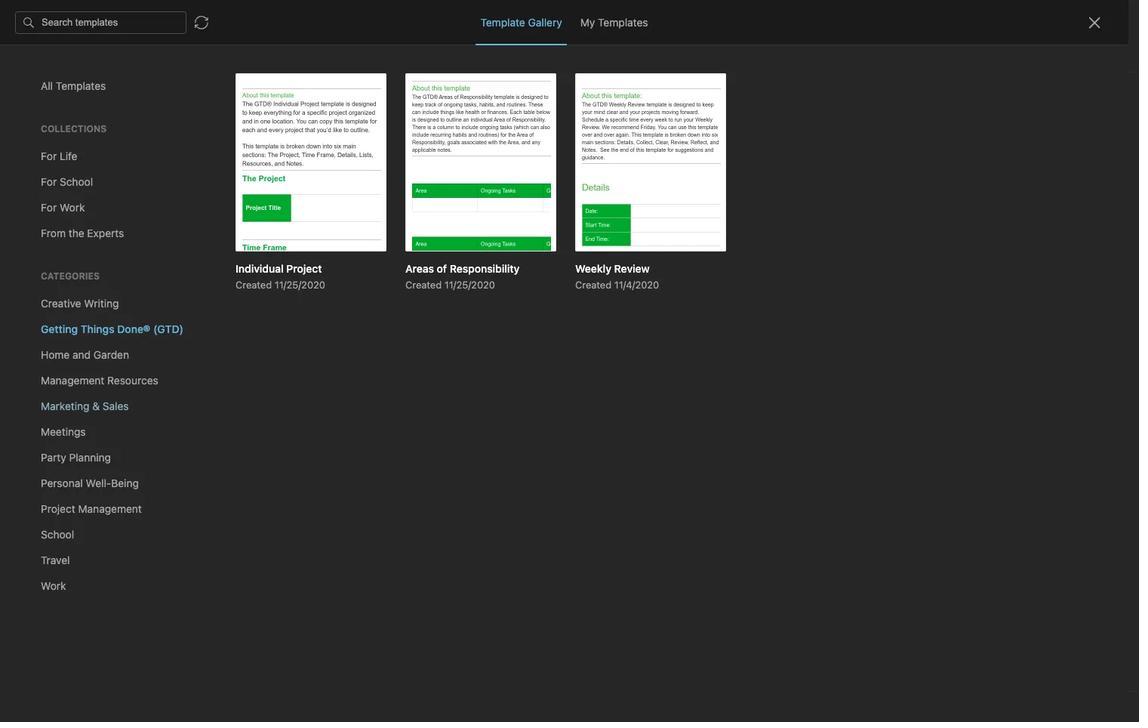 Task type: describe. For each thing, give the bounding box(es) containing it.
1 1 min ago from the left
[[320, 102, 367, 115]]

first inside button
[[534, 12, 554, 24]]

shortcuts button
[[0, 143, 181, 167]]

first for 1 min ago
[[456, 102, 478, 115]]

row group containing untitled
[[181, 97, 722, 169]]

tag
[[115, 211, 130, 223]]

1 min from the left
[[328, 102, 346, 115]]

it
[[47, 225, 53, 237]]

icon
[[83, 198, 102, 210]]

first
[[72, 181, 91, 193]]

notebook for 1 min ago
[[480, 102, 528, 115]]

expand note image
[[480, 9, 498, 27]]

click
[[27, 198, 50, 210]]

notes inside group
[[52, 259, 79, 271]]

first for nov 14
[[456, 127, 478, 139]]

add
[[27, 225, 45, 237]]

2 min from the left
[[396, 102, 414, 115]]

first notebook for 1 min ago
[[456, 102, 528, 115]]

settings image
[[154, 12, 172, 30]]

tags button
[[0, 409, 181, 433]]

location
[[456, 79, 499, 89]]

...
[[70, 198, 80, 210]]

or
[[103, 211, 113, 223]]

new button
[[9, 79, 172, 106]]

more image
[[1034, 42, 1081, 63]]

first notebook for nov 13
[[456, 151, 528, 164]]

Search text field
[[20, 44, 162, 71]]

untitled for 1 min ago
[[199, 102, 238, 115]]

the
[[52, 198, 67, 210]]

tasks
[[33, 357, 61, 370]]

first for nov 13
[[456, 151, 478, 164]]

add your first shortcut
[[27, 181, 133, 193]]

2 14 from the left
[[410, 127, 422, 139]]

Note Editor text field
[[0, 0, 1140, 722]]

1 1 from the left
[[320, 102, 325, 115]]

your
[[49, 181, 69, 193]]

icon on a note, notebook, stack or tag to add it here.
[[27, 198, 150, 237]]

click the ...
[[27, 198, 80, 210]]

created
[[388, 79, 427, 89]]

group containing add your first shortcut
[[0, 167, 181, 333]]

notebook for nov 13
[[480, 151, 528, 164]]

note window element
[[0, 0, 1140, 722]]

shared
[[33, 438, 68, 451]]

font size image
[[842, 42, 880, 63]]

1 nov 13 from the left
[[320, 151, 354, 164]]

font family image
[[768, 42, 838, 63]]

trash link
[[0, 466, 181, 490]]

shortcut
[[93, 181, 133, 193]]

notebook for nov 14
[[480, 127, 528, 139]]

tags
[[34, 414, 57, 427]]

share button
[[1048, 6, 1103, 30]]

1 nov 14 from the left
[[320, 127, 354, 139]]

highlight image
[[994, 42, 1030, 63]]

1 ago from the left
[[348, 102, 367, 115]]

2 1 from the left
[[388, 102, 393, 115]]

stack
[[76, 211, 101, 223]]

2 nov 14 from the left
[[388, 127, 422, 139]]



Task type: vqa. For each thing, say whether or not it's contained in the screenshot.
Nov 13 First
yes



Task type: locate. For each thing, give the bounding box(es) containing it.
tasks button
[[0, 351, 181, 375]]

0 horizontal spatial ago
[[348, 102, 367, 115]]

tree containing home
[[0, 119, 181, 613]]

2 vertical spatial untitled
[[199, 151, 238, 164]]

recent notes
[[17, 259, 79, 271]]

1 min ago
[[320, 102, 367, 115], [388, 102, 435, 115]]

1 vertical spatial untitled
[[199, 127, 238, 139]]

first
[[534, 12, 554, 24], [456, 102, 478, 115], [456, 127, 478, 139], [456, 151, 478, 164]]

13
[[342, 151, 354, 164], [410, 151, 422, 164]]

with
[[71, 438, 91, 451]]

insert image
[[479, 42, 502, 63]]

notebook
[[557, 12, 601, 24], [480, 102, 528, 115], [480, 127, 528, 139], [480, 151, 528, 164]]

shared with me
[[33, 438, 109, 451]]

to
[[133, 211, 142, 223]]

updated
[[320, 79, 360, 89]]

first notebook button
[[515, 8, 607, 29]]

ago down updated
[[348, 102, 367, 115]]

2 untitled from the top
[[199, 127, 238, 139]]

here.
[[56, 225, 79, 237]]

recent
[[17, 259, 49, 271]]

tree
[[0, 119, 181, 613]]

3 untitled from the top
[[199, 151, 238, 164]]

0 vertical spatial notes
[[52, 259, 79, 271]]

1 min ago down updated
[[320, 102, 367, 115]]

group
[[0, 167, 181, 333]]

ago
[[348, 102, 367, 115], [416, 102, 435, 115]]

1 down created
[[388, 102, 393, 115]]

notebooks link
[[0, 384, 181, 409]]

1 horizontal spatial 13
[[410, 151, 422, 164]]

untitled
[[199, 102, 238, 115], [199, 127, 238, 139], [199, 151, 238, 164]]

0 horizontal spatial nov 14
[[320, 127, 354, 139]]

home link
[[0, 119, 181, 143]]

nov
[[320, 127, 340, 139], [388, 127, 408, 139], [320, 151, 340, 164], [388, 151, 408, 164]]

first notebook inside button
[[534, 12, 601, 24]]

trash
[[33, 472, 60, 485]]

font color image
[[884, 42, 921, 63]]

first notebook for nov 14
[[456, 127, 528, 139]]

14 down created
[[410, 127, 422, 139]]

1 13 from the left
[[342, 151, 354, 164]]

2 ago from the left
[[416, 102, 435, 115]]

shortcuts
[[34, 148, 81, 161]]

1 horizontal spatial nov 14
[[388, 127, 422, 139]]

nov 13 down created
[[388, 151, 422, 164]]

14 down updated
[[342, 127, 354, 139]]

1 vertical spatial notes
[[33, 333, 62, 346]]

1 horizontal spatial nov 13
[[388, 151, 422, 164]]

min down created
[[396, 102, 414, 115]]

notes
[[52, 259, 79, 271], [33, 333, 62, 346]]

ago down created
[[416, 102, 435, 115]]

2 nov 13 from the left
[[388, 151, 422, 164]]

untitled for nov 13
[[199, 151, 238, 164]]

note,
[[127, 198, 150, 210]]

notes link
[[0, 327, 181, 351]]

notes up tasks
[[33, 333, 62, 346]]

0 horizontal spatial min
[[328, 102, 346, 115]]

share
[[1061, 11, 1091, 24]]

on
[[105, 198, 116, 210]]

1 down updated
[[320, 102, 325, 115]]

2 1 min ago from the left
[[388, 102, 435, 115]]

row group
[[181, 97, 722, 169]]

nov 14
[[320, 127, 354, 139], [388, 127, 422, 139]]

1 horizontal spatial 1
[[388, 102, 393, 115]]

1 min ago down created
[[388, 102, 435, 115]]

1 horizontal spatial min
[[396, 102, 414, 115]]

min down updated
[[328, 102, 346, 115]]

None search field
[[20, 44, 162, 71]]

1 14 from the left
[[342, 127, 354, 139]]

min
[[328, 102, 346, 115], [396, 102, 414, 115]]

nov 14 down updated
[[320, 127, 354, 139]]

notebooks
[[34, 390, 87, 403]]

first notebook
[[534, 12, 601, 24], [456, 102, 528, 115], [456, 127, 528, 139], [456, 151, 528, 164]]

0 horizontal spatial nov 13
[[320, 151, 354, 164]]

untitled for nov 14
[[199, 127, 238, 139]]

2 13 from the left
[[410, 151, 422, 164]]

shared with me link
[[0, 433, 181, 457]]

0 horizontal spatial 13
[[342, 151, 354, 164]]

1
[[320, 102, 325, 115], [388, 102, 393, 115]]

0 vertical spatial untitled
[[199, 102, 238, 115]]

column header
[[199, 78, 308, 91]]

add
[[27, 181, 46, 193]]

notes right recent
[[52, 259, 79, 271]]

0 horizontal spatial 1 min ago
[[320, 102, 367, 115]]

13 down updated
[[342, 151, 354, 164]]

0 horizontal spatial 14
[[342, 127, 354, 139]]

1 horizontal spatial 14
[[410, 127, 422, 139]]

nov 14 down created
[[388, 127, 422, 139]]

1 untitled from the top
[[199, 102, 238, 115]]

0 horizontal spatial 1
[[320, 102, 325, 115]]

1 horizontal spatial ago
[[416, 102, 435, 115]]

home
[[33, 124, 62, 137]]

notebook inside button
[[557, 12, 601, 24]]

nov 13 down updated
[[320, 151, 354, 164]]

new
[[33, 86, 55, 99]]

14
[[342, 127, 354, 139], [410, 127, 422, 139]]

a
[[119, 198, 124, 210]]

13 down created
[[410, 151, 422, 164]]

me
[[94, 438, 109, 451]]

heading level image
[[687, 42, 764, 63]]

nov 13
[[320, 151, 354, 164], [388, 151, 422, 164]]

notebook,
[[27, 211, 73, 223]]

1 horizontal spatial 1 min ago
[[388, 102, 435, 115]]



